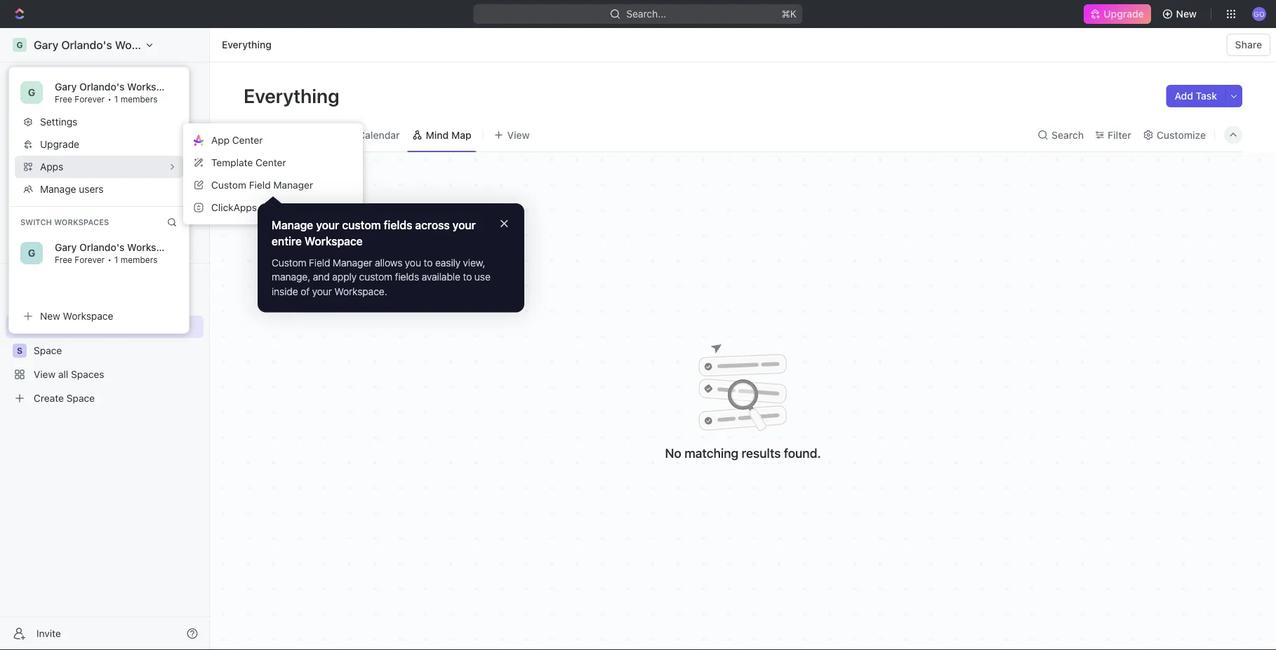Task type: locate. For each thing, give the bounding box(es) containing it.
1 vertical spatial free forever
[[55, 255, 105, 265]]

free for the bottommost gary orlando's workspace, , element
[[55, 255, 72, 265]]

field for custom field manager
[[249, 179, 271, 191]]

2 free forever from the top
[[55, 255, 105, 265]]

field inside custom field manager allows you to easily view, manage, and apply custom fields available to use inside of your workspace.
[[309, 257, 330, 269]]

to
[[424, 257, 433, 269], [463, 271, 472, 283]]

fields down you
[[395, 271, 419, 283]]

0 vertical spatial new
[[1176, 8, 1197, 20]]

manage down whiteboards
[[40, 184, 76, 195]]

everything
[[222, 39, 272, 51], [244, 84, 344, 107]]

0 vertical spatial members
[[121, 94, 158, 104]]

center inside button
[[232, 134, 263, 146]]

upgrade button
[[15, 133, 183, 156]]

customize
[[1157, 129, 1206, 141]]

2 vertical spatial gary
[[55, 242, 77, 253]]

0 vertical spatial free
[[55, 94, 72, 104]]

to right you
[[424, 257, 433, 269]]

custom up manage,
[[272, 257, 306, 269]]

forever
[[75, 94, 105, 104], [75, 255, 105, 265]]

your right across
[[453, 219, 476, 232]]

1
[[114, 94, 118, 104], [114, 255, 118, 265]]

mind
[[426, 129, 449, 141]]

custom
[[211, 179, 246, 191], [272, 257, 306, 269]]

0 vertical spatial field
[[249, 179, 271, 191]]

orlando's up settings button
[[79, 81, 125, 93]]

gary up inbox
[[55, 81, 77, 93]]

1 vertical spatial center
[[256, 157, 286, 168]]

to left the use
[[463, 271, 472, 283]]

upgrade
[[1104, 8, 1144, 20], [40, 139, 79, 150]]

1 horizontal spatial custom
[[272, 257, 306, 269]]

0 horizontal spatial manager
[[273, 179, 313, 191]]

forever down workspaces
[[75, 255, 105, 265]]

task
[[1196, 90, 1217, 102]]

custom inside custom field manager button
[[211, 179, 246, 191]]

free forever up settings button
[[55, 94, 105, 104]]

map
[[451, 129, 471, 141]]

your down and
[[312, 286, 332, 297]]

field for custom field manager allows you to easily view, manage, and apply custom fields available to use inside of your workspace.
[[309, 257, 330, 269]]

1 free forever from the top
[[55, 94, 105, 104]]

free down the switch workspaces
[[55, 255, 72, 265]]

1 1 members from the top
[[114, 94, 158, 104]]

inbox link
[[6, 92, 204, 114]]

app
[[211, 134, 230, 146]]

manager inside button
[[273, 179, 313, 191]]

1 vertical spatial field
[[309, 257, 330, 269]]

⌘k
[[782, 8, 797, 20]]

gary orlando's workspace up settings button
[[55, 81, 179, 93]]

tree inside sidebar navigation
[[6, 316, 204, 410]]

manage inside manage your custom fields across your entire workspace
[[272, 219, 313, 232]]

1 horizontal spatial manager
[[333, 257, 372, 269]]

new workspace button
[[15, 305, 183, 328]]

search button
[[1033, 125, 1088, 145]]

custom down template
[[211, 179, 246, 191]]

0 vertical spatial fields
[[384, 219, 412, 232]]

upgrade down settings
[[40, 139, 79, 150]]

orlando's
[[61, 38, 112, 52], [79, 81, 125, 93], [79, 242, 125, 253]]

1 vertical spatial custom
[[272, 257, 306, 269]]

0 vertical spatial manager
[[273, 179, 313, 191]]

1 vertical spatial forever
[[75, 255, 105, 265]]

1 horizontal spatial to
[[463, 271, 472, 283]]

field inside custom field manager button
[[249, 179, 271, 191]]

1 horizontal spatial new
[[1176, 8, 1197, 20]]

0 vertical spatial upgrade
[[1104, 8, 1144, 20]]

center down app center button
[[256, 157, 286, 168]]

new inside "button"
[[40, 311, 60, 322]]

template center
[[211, 157, 286, 168]]

1 vertical spatial custom
[[359, 271, 392, 283]]

you
[[405, 257, 421, 269]]

2 1 members from the top
[[114, 255, 158, 265]]

apps button
[[15, 156, 183, 178]]

whiteboards
[[34, 169, 91, 180]]

home link
[[6, 68, 204, 91]]

new button
[[1157, 3, 1205, 25]]

0 vertical spatial custom
[[211, 179, 246, 191]]

manage for manage users
[[40, 184, 76, 195]]

field up and
[[309, 257, 330, 269]]

forever down home link
[[75, 94, 105, 104]]

forever for gary orlando's workspace, , element to the middle
[[75, 94, 105, 104]]

custom up allows at top left
[[342, 219, 381, 232]]

home
[[34, 73, 61, 85]]

settings
[[40, 116, 77, 128]]

1 vertical spatial orlando's
[[79, 81, 125, 93]]

custom for custom field manager allows you to easily view, manage, and apply custom fields available to use inside of your workspace.
[[272, 257, 306, 269]]

list
[[262, 129, 279, 141]]

manage for manage your custom fields across your entire workspace
[[272, 219, 313, 232]]

your
[[316, 219, 339, 232], [453, 219, 476, 232], [312, 286, 332, 297]]

0 horizontal spatial custom
[[211, 179, 246, 191]]

1 vertical spatial manager
[[333, 257, 372, 269]]

pulse link
[[6, 187, 204, 210]]

1 members from the top
[[121, 94, 158, 104]]

1 vertical spatial upgrade
[[40, 139, 79, 150]]

1 members
[[114, 94, 158, 104], [114, 255, 158, 265]]

0 horizontal spatial manage
[[40, 184, 76, 195]]

0 horizontal spatial field
[[249, 179, 271, 191]]

gary orlando's workspace, , element inside sidebar navigation
[[13, 38, 27, 52]]

workspace inside sidebar navigation
[[115, 38, 173, 52]]

add task
[[1175, 90, 1217, 102]]

mind map link
[[423, 125, 471, 145]]

1 horizontal spatial upgrade
[[1104, 8, 1144, 20]]

members down goals link
[[121, 255, 158, 265]]

1 down home link
[[114, 94, 118, 104]]

2 vertical spatial gary orlando's workspace
[[55, 242, 179, 253]]

docs
[[34, 121, 57, 133]]

0 horizontal spatial upgrade
[[40, 139, 79, 150]]

2 forever from the top
[[75, 255, 105, 265]]

field down template center at left top
[[249, 179, 271, 191]]

manager
[[273, 179, 313, 191], [333, 257, 372, 269]]

manage up entire
[[272, 219, 313, 232]]

manager up "apply"
[[333, 257, 372, 269]]

2 free from the top
[[55, 255, 72, 265]]

members down home link
[[121, 94, 158, 104]]

free forever for the bottommost gary orlando's workspace, , element
[[55, 255, 105, 265]]

goals link
[[6, 211, 204, 234]]

0 vertical spatial custom
[[342, 219, 381, 232]]

custom field manager button
[[189, 174, 357, 197]]

gary orlando's workspace inside sidebar navigation
[[34, 38, 173, 52]]

1 forever from the top
[[75, 94, 105, 104]]

of
[[301, 286, 310, 297]]

custom inside custom field manager allows you to easily view, manage, and apply custom fields available to use inside of your workspace.
[[359, 271, 392, 283]]

fields inside custom field manager allows you to easily view, manage, and apply custom fields available to use inside of your workspace.
[[395, 271, 419, 283]]

1 vertical spatial free
[[55, 255, 72, 265]]

0 vertical spatial gary
[[34, 38, 58, 52]]

× dialog
[[258, 204, 524, 313]]

new
[[1176, 8, 1197, 20], [40, 311, 60, 322]]

custom inside custom field manager allows you to easily view, manage, and apply custom fields available to use inside of your workspace.
[[272, 257, 306, 269]]

0 vertical spatial manage
[[40, 184, 76, 195]]

gary orlando's workspace down goals link
[[55, 242, 179, 253]]

center up template center at left top
[[232, 134, 263, 146]]

center inside button
[[256, 157, 286, 168]]

gary orlando's workspace
[[34, 38, 173, 52], [55, 81, 179, 93], [55, 242, 179, 253]]

free up settings
[[55, 94, 72, 104]]

free forever down workspaces
[[55, 255, 105, 265]]

apply
[[332, 271, 357, 283]]

add task button
[[1166, 85, 1226, 107]]

gary orlando's workspace up home link
[[34, 38, 173, 52]]

g inside sidebar navigation
[[16, 40, 23, 50]]

results
[[742, 446, 781, 461]]

0 vertical spatial gary orlando's workspace, , element
[[13, 38, 27, 52]]

upgrade left new button
[[1104, 8, 1144, 20]]

new for new
[[1176, 8, 1197, 20]]

users
[[79, 184, 104, 195]]

0 vertical spatial 1 members
[[114, 94, 158, 104]]

members
[[121, 94, 158, 104], [121, 255, 158, 265]]

manage your custom fields across your entire workspace
[[272, 219, 479, 248]]

free for gary orlando's workspace, , element to the middle
[[55, 94, 72, 104]]

1 vertical spatial 1 members
[[114, 255, 158, 265]]

gary
[[34, 38, 58, 52], [55, 81, 77, 93], [55, 242, 77, 253]]

your up and
[[316, 219, 339, 232]]

custom field manager
[[211, 179, 313, 191]]

2 members from the top
[[121, 255, 158, 265]]

1 members down home link
[[114, 94, 158, 104]]

across
[[415, 219, 450, 232]]

manager for custom field manager
[[273, 179, 313, 191]]

1 free from the top
[[55, 94, 72, 104]]

whiteboards link
[[6, 164, 204, 186]]

0 horizontal spatial to
[[424, 257, 433, 269]]

1 members for gary orlando's workspace, , element to the middle
[[114, 94, 158, 104]]

free forever
[[55, 94, 105, 104], [55, 255, 105, 265]]

×
[[500, 214, 509, 231]]

gary down the switch workspaces
[[55, 242, 77, 253]]

gary up home
[[34, 38, 58, 52]]

1 vertical spatial gary
[[55, 81, 77, 93]]

1 vertical spatial new
[[40, 311, 60, 322]]

center for app center
[[232, 134, 263, 146]]

dashboards link
[[6, 140, 204, 162]]

0 horizontal spatial new
[[40, 311, 60, 322]]

new inside button
[[1176, 8, 1197, 20]]

0 vertical spatial orlando's
[[61, 38, 112, 52]]

0 vertical spatial gary orlando's workspace
[[34, 38, 173, 52]]

orlando's down goals link
[[79, 242, 125, 253]]

custom down allows at top left
[[359, 271, 392, 283]]

manage inside button
[[40, 184, 76, 195]]

custom
[[342, 219, 381, 232], [359, 271, 392, 283]]

1 vertical spatial manage
[[272, 219, 313, 232]]

orlando's up home link
[[61, 38, 112, 52]]

tree
[[6, 316, 204, 410]]

1 down goals link
[[114, 255, 118, 265]]

1 members for the bottommost gary orlando's workspace, , element
[[114, 255, 158, 265]]

manager inside custom field manager allows you to easily view, manage, and apply custom fields available to use inside of your workspace.
[[333, 257, 372, 269]]

fields left across
[[384, 219, 412, 232]]

use
[[475, 271, 491, 283]]

1 vertical spatial to
[[463, 271, 472, 283]]

easily
[[435, 257, 461, 269]]

manage users button
[[15, 178, 183, 201]]

workspace
[[115, 38, 173, 52], [127, 81, 179, 93], [305, 234, 363, 248], [127, 242, 179, 253], [63, 311, 113, 322]]

1 horizontal spatial manage
[[272, 219, 313, 232]]

manager down the template center button
[[273, 179, 313, 191]]

g
[[16, 40, 23, 50], [28, 87, 35, 98], [28, 247, 35, 259]]

center
[[232, 134, 263, 146], [256, 157, 286, 168]]

manage users
[[40, 184, 104, 195]]

0 vertical spatial center
[[232, 134, 263, 146]]

0 vertical spatial g
[[16, 40, 23, 50]]

field
[[249, 179, 271, 191], [309, 257, 330, 269]]

upgrade inside upgrade button
[[40, 139, 79, 150]]

1 members down goals link
[[114, 255, 158, 265]]

0 vertical spatial free forever
[[55, 94, 105, 104]]

no
[[665, 446, 681, 461]]

free
[[55, 94, 72, 104], [55, 255, 72, 265]]

and
[[313, 271, 330, 283]]

1 vertical spatial 1
[[114, 255, 118, 265]]

gary orlando's workspace, , element
[[13, 38, 27, 52], [20, 81, 43, 104], [20, 242, 43, 265]]

2 vertical spatial g
[[28, 247, 35, 259]]

1 horizontal spatial field
[[309, 257, 330, 269]]

share button
[[1227, 34, 1271, 56]]

1 vertical spatial fields
[[395, 271, 419, 283]]

manage
[[40, 184, 76, 195], [272, 219, 313, 232]]

1 vertical spatial members
[[121, 255, 158, 265]]

0 vertical spatial 1
[[114, 94, 118, 104]]

0 vertical spatial forever
[[75, 94, 105, 104]]



Task type: describe. For each thing, give the bounding box(es) containing it.
sidebar navigation
[[0, 28, 210, 651]]

2 vertical spatial orlando's
[[79, 242, 125, 253]]

switch workspaces
[[20, 218, 109, 227]]

1 vertical spatial everything
[[244, 84, 344, 107]]

forever for the bottommost gary orlando's workspace, , element
[[75, 255, 105, 265]]

search
[[1052, 129, 1084, 141]]

template center button
[[189, 152, 357, 174]]

workspaces
[[54, 218, 109, 227]]

entire
[[272, 234, 302, 248]]

your inside custom field manager allows you to easily view, manage, and apply custom fields available to use inside of your workspace.
[[312, 286, 332, 297]]

calendar link
[[355, 125, 400, 145]]

2 vertical spatial gary orlando's workspace, , element
[[20, 242, 43, 265]]

calendar
[[358, 129, 400, 141]]

no matching results found.
[[665, 446, 821, 461]]

template
[[211, 157, 253, 168]]

1 vertical spatial gary orlando's workspace, , element
[[20, 81, 43, 104]]

list link
[[259, 125, 279, 145]]

clickapps button
[[189, 197, 357, 219]]

1 1 from the top
[[114, 94, 118, 104]]

app center
[[211, 134, 263, 146]]

dashboards
[[34, 145, 88, 157]]

apps
[[40, 161, 63, 173]]

0 vertical spatial everything
[[222, 39, 272, 51]]

workspace inside "button"
[[63, 311, 113, 322]]

1 vertical spatial g
[[28, 87, 35, 98]]

upgrade inside upgrade link
[[1104, 8, 1144, 20]]

manager for custom field manager allows you to easily view, manage, and apply custom fields available to use inside of your workspace.
[[333, 257, 372, 269]]

invite
[[37, 628, 61, 640]]

manage,
[[272, 271, 310, 283]]

docs link
[[6, 116, 204, 138]]

1 vertical spatial gary orlando's workspace
[[55, 81, 179, 93]]

view,
[[463, 257, 485, 269]]

switch
[[20, 218, 52, 227]]

customize button
[[1139, 125, 1210, 145]]

gary inside sidebar navigation
[[34, 38, 58, 52]]

custom inside manage your custom fields across your entire workspace
[[342, 219, 381, 232]]

everything link
[[218, 37, 275, 53]]

found.
[[784, 446, 821, 461]]

clickapps
[[211, 202, 257, 213]]

custom for custom field manager
[[211, 179, 246, 191]]

app center button
[[189, 129, 357, 152]]

free forever for gary orlando's workspace, , element to the middle
[[55, 94, 105, 104]]

inbox
[[34, 97, 58, 109]]

upgrade link
[[1084, 4, 1151, 24]]

goals
[[34, 217, 59, 228]]

share
[[1235, 39, 1262, 51]]

fields inside manage your custom fields across your entire workspace
[[384, 219, 412, 232]]

× button
[[500, 214, 509, 231]]

allows
[[375, 257, 402, 269]]

workspace.
[[335, 286, 387, 297]]

new for new workspace
[[40, 311, 60, 322]]

available
[[422, 271, 460, 283]]

orlando's inside sidebar navigation
[[61, 38, 112, 52]]

search...
[[627, 8, 667, 20]]

mind map
[[426, 129, 471, 141]]

pulse
[[34, 193, 58, 204]]

new workspace
[[40, 311, 113, 322]]

custom field manager allows you to easily view, manage, and apply custom fields available to use inside of your workspace.
[[272, 257, 493, 297]]

settings button
[[15, 111, 183, 133]]

center for template center
[[256, 157, 286, 168]]

0 vertical spatial to
[[424, 257, 433, 269]]

2 1 from the top
[[114, 255, 118, 265]]

workspace inside manage your custom fields across your entire workspace
[[305, 234, 363, 248]]

add
[[1175, 90, 1193, 102]]

inside
[[272, 286, 298, 297]]

matching
[[685, 446, 739, 461]]



Task type: vqa. For each thing, say whether or not it's contained in the screenshot.
Manager
yes



